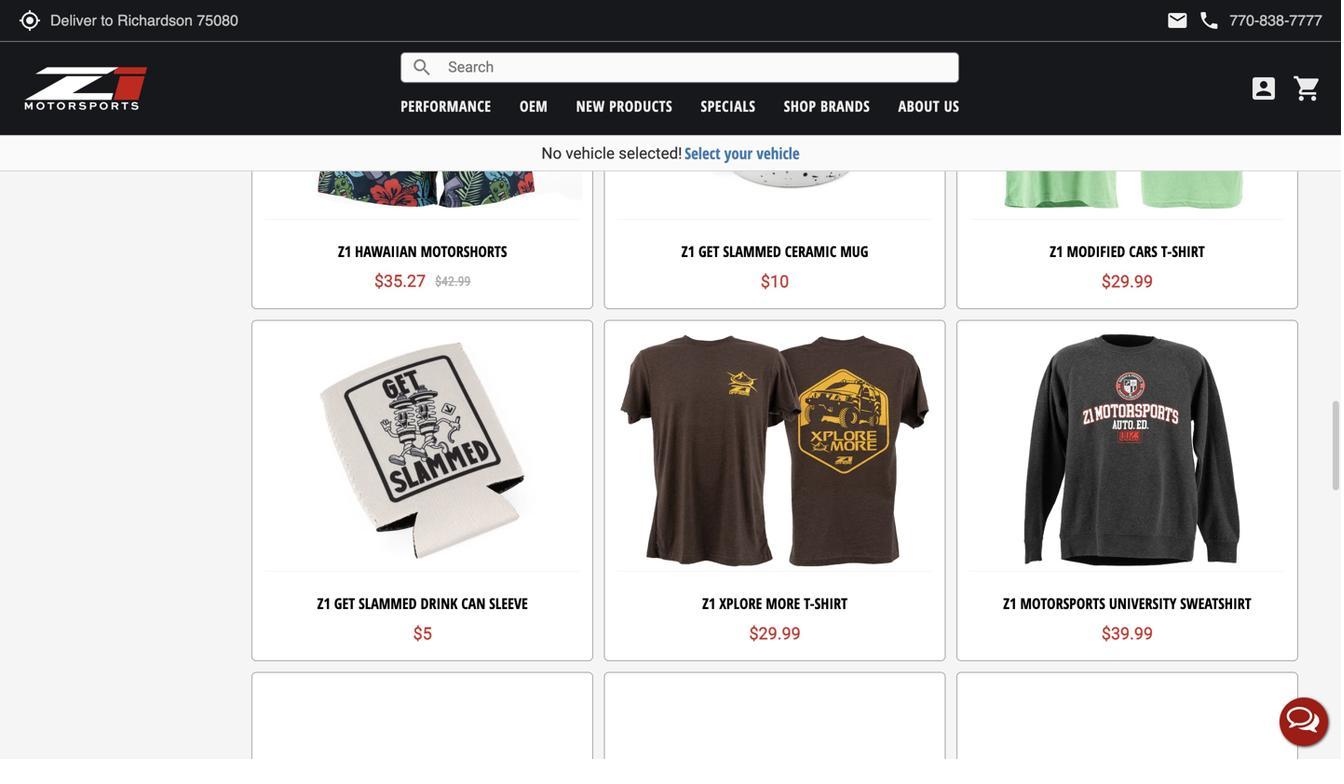 Task type: describe. For each thing, give the bounding box(es) containing it.
oem
[[520, 96, 548, 116]]

specials
[[701, 96, 756, 116]]

mail
[[1167, 9, 1189, 32]]

new products
[[576, 96, 673, 116]]

drink
[[421, 594, 458, 614]]

oem link
[[520, 96, 548, 116]]

$35.27 $42.99
[[374, 272, 471, 291]]

about us
[[899, 96, 960, 116]]

t- for cars
[[1161, 241, 1172, 261]]

z1 for z1 xplore more t-shirt
[[703, 594, 716, 614]]

brands
[[821, 96, 870, 116]]

motorsports
[[1020, 594, 1106, 614]]

$29.99 for more
[[749, 624, 801, 644]]

performance link
[[401, 96, 491, 116]]

mail link
[[1167, 9, 1189, 32]]

specials link
[[701, 96, 756, 116]]

ceramic
[[785, 241, 837, 261]]

hawaiian
[[355, 241, 417, 261]]

modified
[[1067, 241, 1126, 261]]

vehicle inside no vehicle selected! select your vehicle
[[566, 144, 615, 163]]

z1 get slammed ceramic mug
[[682, 241, 869, 261]]

select
[[685, 143, 721, 164]]

z1 hawaiian motorshorts
[[338, 241, 507, 261]]

slammed for drink
[[359, 594, 417, 614]]

1 horizontal spatial vehicle
[[757, 143, 800, 164]]

mug
[[840, 241, 869, 261]]

us
[[944, 96, 960, 116]]

z1 xplore more t-shirt
[[703, 594, 848, 614]]

shirt for z1 xplore more t-shirt
[[815, 594, 848, 614]]

$5
[[413, 624, 432, 644]]

$29.99 for cars
[[1102, 272, 1153, 291]]

about us link
[[899, 96, 960, 116]]



Task type: locate. For each thing, give the bounding box(es) containing it.
shopping_cart link
[[1288, 74, 1323, 103]]

1 horizontal spatial get
[[699, 241, 720, 261]]

0 horizontal spatial slammed
[[359, 594, 417, 614]]

$29.99
[[1102, 272, 1153, 291], [749, 624, 801, 644]]

z1 for z1 modified cars t-shirt
[[1050, 241, 1063, 261]]

1 vertical spatial shirt
[[815, 594, 848, 614]]

$42.99
[[435, 274, 471, 289]]

phone link
[[1198, 9, 1323, 32]]

z1
[[338, 241, 351, 261], [682, 241, 695, 261], [1050, 241, 1063, 261], [317, 594, 331, 614], [703, 594, 716, 614], [1004, 594, 1017, 614]]

$10
[[761, 272, 789, 291]]

0 horizontal spatial get
[[334, 594, 355, 614]]

motorshorts
[[421, 241, 507, 261]]

shop brands link
[[784, 96, 870, 116]]

0 vertical spatial shirt
[[1172, 241, 1205, 261]]

t- right cars on the top of page
[[1161, 241, 1172, 261]]

new
[[576, 96, 605, 116]]

0 vertical spatial slammed
[[723, 241, 781, 261]]

can
[[461, 594, 486, 614]]

cars
[[1129, 241, 1158, 261]]

get for z1 get slammed ceramic mug
[[699, 241, 720, 261]]

slammed up $5 at the left of the page
[[359, 594, 417, 614]]

search
[[411, 56, 433, 79]]

0 horizontal spatial vehicle
[[566, 144, 615, 163]]

university
[[1109, 594, 1177, 614]]

1 vertical spatial get
[[334, 594, 355, 614]]

shirt
[[1172, 241, 1205, 261], [815, 594, 848, 614]]

z1 motorsports logo image
[[23, 65, 149, 112]]

z1 for z1 get slammed ceramic mug
[[682, 241, 695, 261]]

account_box link
[[1245, 74, 1284, 103]]

phone
[[1198, 9, 1221, 32]]

shop brands
[[784, 96, 870, 116]]

0 vertical spatial $29.99
[[1102, 272, 1153, 291]]

$39.99
[[1102, 624, 1153, 644]]

products
[[609, 96, 673, 116]]

z1 for z1 get slammed drink can sleeve
[[317, 594, 331, 614]]

Search search field
[[433, 53, 959, 82]]

your
[[725, 143, 753, 164]]

1 vertical spatial $29.99
[[749, 624, 801, 644]]

slammed up $10
[[723, 241, 781, 261]]

0 vertical spatial t-
[[1161, 241, 1172, 261]]

no
[[542, 144, 562, 163]]

0 horizontal spatial t-
[[804, 594, 815, 614]]

vehicle right your
[[757, 143, 800, 164]]

z1 motorsports university sweatshirt
[[1004, 594, 1252, 614]]

z1 modified cars t-shirt
[[1050, 241, 1205, 261]]

vehicle right no
[[566, 144, 615, 163]]

z1 get slammed drink can sleeve
[[317, 594, 528, 614]]

slammed for ceramic
[[723, 241, 781, 261]]

get
[[699, 241, 720, 261], [334, 594, 355, 614]]

selected!
[[619, 144, 682, 163]]

get for z1 get slammed drink can sleeve
[[334, 594, 355, 614]]

mail phone
[[1167, 9, 1221, 32]]

t-
[[1161, 241, 1172, 261], [804, 594, 815, 614]]

z1 for z1 hawaiian motorshorts
[[338, 241, 351, 261]]

sweatshirt
[[1181, 594, 1252, 614]]

1 vertical spatial t-
[[804, 594, 815, 614]]

account_box
[[1249, 74, 1279, 103]]

more
[[766, 594, 800, 614]]

1 horizontal spatial shirt
[[1172, 241, 1205, 261]]

vehicle
[[757, 143, 800, 164], [566, 144, 615, 163]]

$29.99 down z1 modified cars t-shirt
[[1102, 272, 1153, 291]]

shirt right cars on the top of page
[[1172, 241, 1205, 261]]

new products link
[[576, 96, 673, 116]]

no vehicle selected! select your vehicle
[[542, 143, 800, 164]]

1 vertical spatial slammed
[[359, 594, 417, 614]]

z1 for z1 motorsports university sweatshirt
[[1004, 594, 1017, 614]]

select your vehicle link
[[685, 143, 800, 164]]

1 horizontal spatial t-
[[1161, 241, 1172, 261]]

about
[[899, 96, 940, 116]]

0 horizontal spatial $29.99
[[749, 624, 801, 644]]

shirt for z1 modified cars t-shirt
[[1172, 241, 1205, 261]]

shop
[[784, 96, 817, 116]]

t- right more
[[804, 594, 815, 614]]

shopping_cart
[[1293, 74, 1323, 103]]

shirt right more
[[815, 594, 848, 614]]

$29.99 down z1 xplore more t-shirt
[[749, 624, 801, 644]]

xplore
[[719, 594, 762, 614]]

t- for more
[[804, 594, 815, 614]]

performance
[[401, 96, 491, 116]]

0 vertical spatial get
[[699, 241, 720, 261]]

$35.27
[[374, 272, 426, 291]]

1 horizontal spatial slammed
[[723, 241, 781, 261]]

0 horizontal spatial shirt
[[815, 594, 848, 614]]

slammed
[[723, 241, 781, 261], [359, 594, 417, 614]]

sleeve
[[489, 594, 528, 614]]

1 horizontal spatial $29.99
[[1102, 272, 1153, 291]]

my_location
[[19, 9, 41, 32]]



Task type: vqa. For each thing, say whether or not it's contained in the screenshot.
z1 'image'
no



